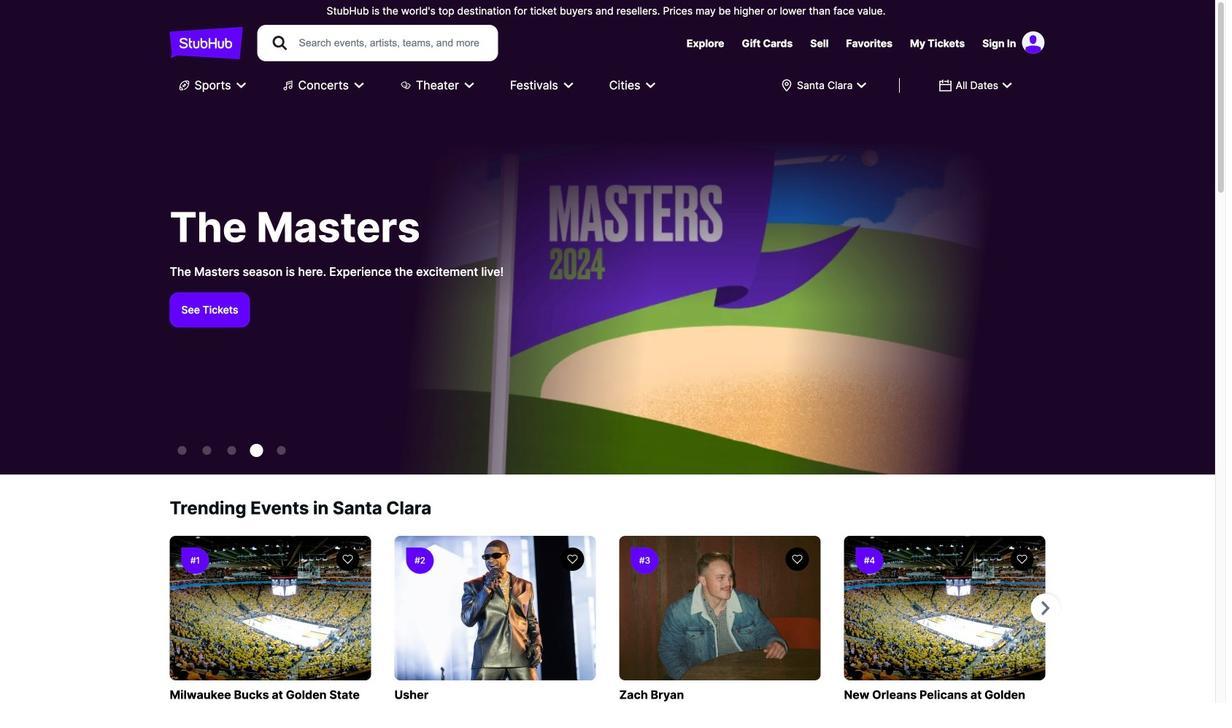 Task type: vqa. For each thing, say whether or not it's contained in the screenshot.
field
yes



Task type: locate. For each thing, give the bounding box(es) containing it.
2 - copa america image
[[227, 446, 236, 455]]

stubhub image
[[170, 25, 243, 61]]

Search events, artists, teams, and more field
[[298, 35, 485, 51]]

1 - houston livestock show and rodeo image
[[203, 446, 211, 455]]

None field
[[771, 72, 877, 99], [930, 72, 1022, 99], [771, 72, 877, 99], [930, 72, 1022, 99]]

4 - formula 1 - global image
[[277, 446, 286, 455]]



Task type: describe. For each thing, give the bounding box(es) containing it.
0 - olivia rodrigo image
[[178, 446, 187, 455]]

3 - the masters image
[[250, 444, 263, 457]]



